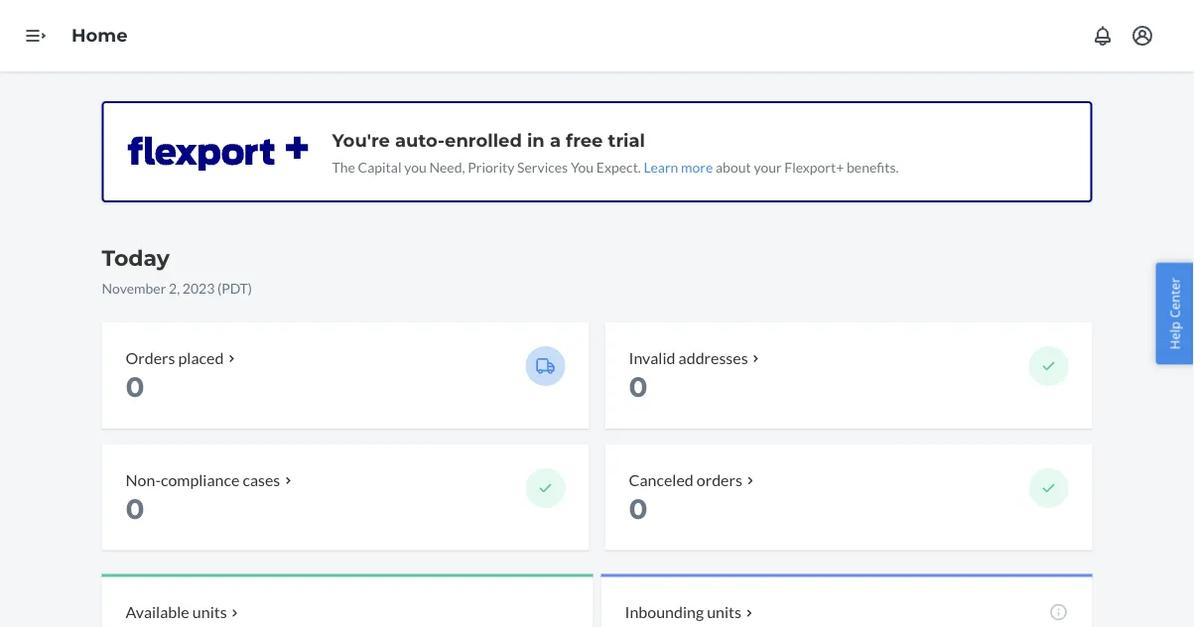 Task type: vqa. For each thing, say whether or not it's contained in the screenshot.
the Invalid at the right bottom
yes



Task type: describe. For each thing, give the bounding box(es) containing it.
home link
[[71, 24, 128, 46]]

2023
[[182, 279, 215, 296]]

0 for canceled
[[629, 492, 648, 526]]

you're auto-enrolled in a free trial the capital you need, priority services you expect. learn more about your flexport+ benefits.
[[332, 129, 899, 175]]

need,
[[429, 158, 465, 175]]

orders placed
[[126, 348, 224, 367]]

capital
[[358, 158, 401, 175]]

inbounding
[[625, 603, 704, 622]]

open navigation image
[[24, 24, 48, 48]]

)
[[248, 279, 252, 296]]

flexport+
[[784, 158, 844, 175]]

about
[[716, 158, 751, 175]]

you
[[571, 158, 594, 175]]

trial
[[608, 129, 645, 151]]

help center
[[1166, 278, 1184, 350]]

learn more link
[[644, 158, 713, 175]]

today
[[102, 245, 170, 271]]

canceled
[[629, 470, 694, 489]]

center
[[1166, 278, 1184, 318]]

your
[[754, 158, 782, 175]]

placed
[[178, 348, 224, 367]]

invalid
[[629, 348, 675, 367]]

today november 2, 2023 ( pdt )
[[102, 245, 252, 296]]

units for available units
[[192, 603, 227, 622]]

free
[[566, 129, 603, 151]]

help center button
[[1156, 263, 1194, 365]]

services
[[517, 158, 568, 175]]

benefits.
[[847, 158, 899, 175]]

orders
[[126, 348, 175, 367]]

compliance
[[161, 470, 240, 489]]

0 for orders
[[126, 370, 144, 404]]

open notifications image
[[1091, 24, 1115, 48]]

november
[[102, 279, 166, 296]]

0 for invalid
[[629, 370, 648, 404]]

you
[[404, 158, 427, 175]]



Task type: locate. For each thing, give the bounding box(es) containing it.
0 horizontal spatial units
[[192, 603, 227, 622]]

auto-
[[395, 129, 445, 151]]

learn
[[644, 158, 678, 175]]

a
[[550, 129, 561, 151]]

available units
[[126, 603, 227, 622]]

addresses
[[678, 348, 748, 367]]

you're
[[332, 129, 390, 151]]

enrolled
[[445, 129, 522, 151]]

home
[[71, 24, 128, 46]]

(
[[217, 279, 222, 296]]

units right available
[[192, 603, 227, 622]]

1 units from the left
[[192, 603, 227, 622]]

units for inbounding units
[[707, 603, 741, 622]]

orders
[[697, 470, 742, 489]]

inbounding units
[[625, 603, 741, 622]]

units right inbounding
[[707, 603, 741, 622]]

pdt
[[222, 279, 248, 296]]

help
[[1166, 322, 1184, 350]]

available units button
[[102, 574, 593, 627]]

non-
[[126, 470, 161, 489]]

1 horizontal spatial units
[[707, 603, 741, 622]]

non-compliance cases
[[126, 470, 280, 489]]

units inside inbounding units button
[[707, 603, 741, 622]]

priority
[[468, 158, 515, 175]]

inbounding units button
[[601, 574, 1092, 627]]

2 units from the left
[[707, 603, 741, 622]]

2,
[[169, 279, 180, 296]]

invalid addresses
[[629, 348, 748, 367]]

more
[[681, 158, 713, 175]]

0 down 'invalid'
[[629, 370, 648, 404]]

0 for non-
[[126, 492, 144, 526]]

canceled orders
[[629, 470, 742, 489]]

in
[[527, 129, 545, 151]]

0 down canceled
[[629, 492, 648, 526]]

units inside available units button
[[192, 603, 227, 622]]

units
[[192, 603, 227, 622], [707, 603, 741, 622]]

expect.
[[596, 158, 641, 175]]

0
[[126, 370, 144, 404], [629, 370, 648, 404], [126, 492, 144, 526], [629, 492, 648, 526]]

open account menu image
[[1131, 24, 1154, 48]]

available
[[126, 603, 189, 622]]

0 down orders
[[126, 370, 144, 404]]

0 down non-
[[126, 492, 144, 526]]

the
[[332, 158, 355, 175]]

cases
[[243, 470, 280, 489]]



